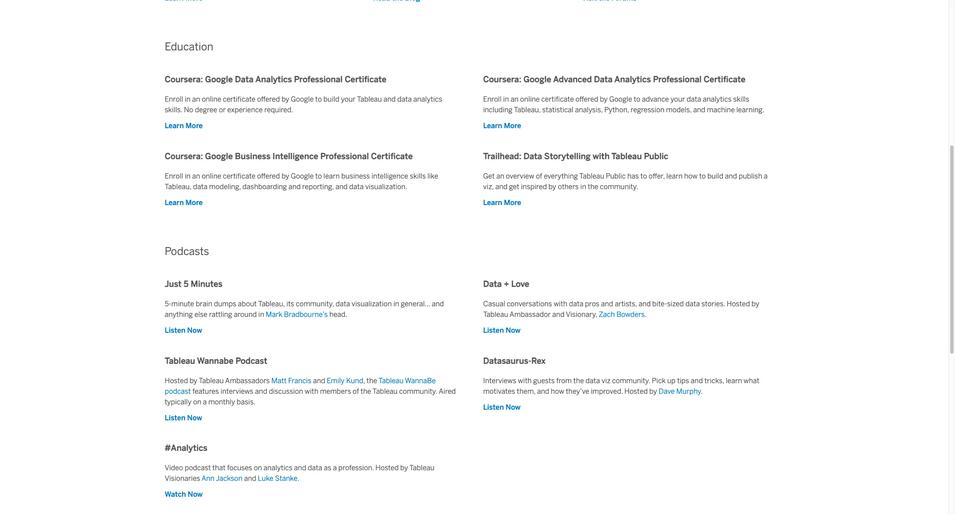 Task type: vqa. For each thing, say whether or not it's contained in the screenshot.
topmost 1
no



Task type: describe. For each thing, give the bounding box(es) containing it.
tableau wannabe podcast
[[165, 356, 268, 366]]

features
[[193, 388, 219, 396]]

statistical
[[543, 106, 574, 114]]

artists,
[[615, 300, 638, 309]]

learn inside "interviews with guests from the data viz community. pick up tips and tricks, learn what motivates them, and how they've improved. hosted by"
[[726, 377, 743, 385]]

community. inside get an overview of everything tableau public has to offer, learn how to build and publish a viz, and get inspired by others in the community.
[[601, 183, 639, 191]]

professional up advance
[[654, 75, 702, 85]]

aired
[[439, 388, 456, 396]]

or
[[219, 106, 226, 114]]

in inside get an overview of everything tableau public has to offer, learn how to build and publish a viz, and get inspired by others in the community.
[[581, 183, 587, 191]]

coursera: for coursera: google advanced data analytics professional certificate
[[484, 75, 522, 85]]

they've
[[566, 388, 590, 396]]

hosted inside video podcast that focuses on analytics and data as a profession. hosted by tableau visionaries
[[376, 464, 399, 473]]

motivates
[[484, 388, 516, 396]]

by inside video podcast that focuses on analytics and data as a profession. hosted by tableau visionaries
[[401, 464, 408, 473]]

by inside enroll in an online certificate offered by google to build your tableau and data analytics skills. no degree or experience required.
[[282, 95, 290, 104]]

features interviews and discussion with members of the tableau community. aired typically on a monthly basis.
[[165, 388, 456, 407]]

casual conversations with data pros and artists, and bite-sized data stories. hosted by tableau ambassador and visionary,
[[484, 300, 760, 319]]

google inside enroll in an online certificate offered by google to advance your data analytics skills including tableau, statistical analysis, python, regression models, and machine learning.
[[610, 95, 633, 104]]

murphy
[[677, 388, 702, 396]]

your for professional
[[671, 95, 686, 104]]

enroll for coursera: google business intelligence professional certificate
[[165, 172, 183, 180]]

tableau inside casual conversations with data pros and artists, and bite-sized data stories. hosted by tableau ambassador and visionary,
[[484, 311, 509, 319]]

coursera: google business intelligence professional certificate
[[165, 151, 413, 162]]

enroll in an online certificate offered by google to advance your data analytics skills including tableau, statistical analysis, python, regression models, and machine learning.
[[484, 95, 765, 114]]

casual
[[484, 300, 506, 309]]

an for coursera: google business intelligence professional certificate
[[192, 172, 200, 180]]

now for rex
[[506, 404, 521, 412]]

discussion
[[269, 388, 303, 396]]

learn more link for coursera: google data analytics professional certificate
[[165, 121, 203, 132]]

advance
[[643, 95, 670, 104]]

ambassador
[[510, 311, 551, 319]]

offered for data
[[576, 95, 599, 104]]

head.
[[330, 311, 348, 319]]

tableau wannabe podcast link
[[165, 377, 436, 396]]

others
[[558, 183, 579, 191]]

podcast
[[236, 356, 268, 366]]

get an overview of everything tableau public has to offer, learn how to build and publish a viz, and get inspired by others in the community.
[[484, 172, 768, 191]]

pick
[[652, 377, 666, 385]]

listen for just
[[165, 327, 186, 335]]

by inside casual conversations with data pros and artists, and bite-sized data stories. hosted by tableau ambassador and visionary,
[[752, 300, 760, 309]]

listen for data
[[484, 327, 504, 335]]

. for datasaurus-rex
[[702, 388, 704, 396]]

of inside 'features interviews and discussion with members of the tableau community. aired typically on a monthly basis.'
[[353, 388, 359, 396]]

visualization.
[[366, 183, 408, 191]]

learn for coursera: google data analytics professional certificate
[[165, 122, 184, 130]]

dave murphy link
[[659, 388, 702, 396]]

bite-
[[653, 300, 668, 309]]

tableau, inside enroll in an online certificate offered by google to learn business intelligence skills like tableau, data modeling, dashboarding and reporting, and data visualization.
[[165, 183, 192, 191]]

professional for coursera: google business intelligence professional certificate
[[321, 151, 369, 162]]

now for 5
[[187, 327, 202, 335]]

intelligence
[[372, 172, 409, 180]]

listen now for just
[[165, 327, 202, 335]]

data up overview
[[524, 151, 543, 162]]

tableau inside video podcast that focuses on analytics and data as a profession. hosted by tableau visionaries
[[410, 464, 435, 473]]

viz,
[[484, 183, 494, 191]]

just
[[165, 279, 182, 290]]

google inside enroll in an online certificate offered by google to learn business intelligence skills like tableau, data modeling, dashboarding and reporting, and data visualization.
[[291, 172, 314, 180]]

listen for tableau
[[165, 414, 186, 423]]

minute
[[172, 300, 194, 309]]

and inside enroll in an online certificate offered by google to advance your data analytics skills including tableau, statistical analysis, python, regression models, and machine learning.
[[694, 106, 706, 114]]

on inside video podcast that focuses on analytics and data as a profession. hosted by tableau visionaries
[[254, 464, 262, 473]]

learn inside get an overview of everything tableau public has to offer, learn how to build and publish a viz, and get inspired by others in the community.
[[667, 172, 683, 180]]

mark
[[266, 311, 283, 319]]

a inside video podcast that focuses on analytics and data as a profession. hosted by tableau visionaries
[[333, 464, 337, 473]]

. for data + love
[[645, 311, 647, 319]]

stories.
[[702, 300, 726, 309]]

google inside enroll in an online certificate offered by google to build your tableau and data analytics skills. no degree or experience required.
[[291, 95, 314, 104]]

google left advanced
[[524, 75, 552, 85]]

and inside 5-minute brain dumps about tableau, its community, data visualization in general… and anything else rattling around in
[[432, 300, 444, 309]]

coursera: google advanced data analytics professional certificate
[[484, 75, 746, 85]]

learn for coursera: google advanced data analytics professional certificate
[[484, 122, 503, 130]]

zach bowders .
[[599, 311, 647, 319]]

#analytics
[[165, 444, 208, 454]]

viz
[[602, 377, 611, 385]]

up
[[668, 377, 676, 385]]

education
[[165, 40, 214, 53]]

zach
[[599, 311, 615, 319]]

of inside get an overview of everything tableau public has to offer, learn how to build and publish a viz, and get inspired by others in the community.
[[536, 172, 543, 180]]

intelligence
[[273, 151, 319, 162]]

jackson
[[216, 475, 243, 483]]

an for coursera: google advanced data analytics professional certificate
[[511, 95, 519, 104]]

storytelling
[[545, 151, 591, 162]]

about
[[238, 300, 257, 309]]

emily
[[327, 377, 345, 385]]

tableau inside 'features interviews and discussion with members of the tableau community. aired typically on a monthly basis.'
[[373, 388, 398, 396]]

matt francis link
[[272, 377, 312, 385]]

learn for trailhead: data storytelling with tableau public
[[484, 199, 503, 207]]

stanke
[[275, 475, 298, 483]]

mark bradbourne's link
[[266, 311, 328, 319]]

trailhead:
[[484, 151, 522, 162]]

in inside enroll in an online certificate offered by google to learn business intelligence skills like tableau, data modeling, dashboarding and reporting, and data visualization.
[[185, 172, 191, 180]]

modeling,
[[209, 183, 241, 191]]

with inside "interviews with guests from the data viz community. pick up tips and tricks, learn what motivates them, and how they've improved. hosted by"
[[518, 377, 532, 385]]

basis.
[[237, 398, 256, 407]]

get
[[510, 183, 520, 191]]

learn more link for trailhead: data storytelling with tableau public
[[484, 198, 522, 208]]

coursera: google data analytics professional certificate
[[165, 75, 387, 85]]

from
[[557, 377, 572, 385]]

with right storytelling
[[593, 151, 610, 162]]

zach bowders link
[[599, 311, 645, 319]]

emily kund link
[[327, 377, 364, 385]]

analysis,
[[576, 106, 603, 114]]

tableau, inside enroll in an online certificate offered by google to advance your data analytics skills including tableau, statistical analysis, python, regression models, and machine learning.
[[514, 106, 541, 114]]

business
[[342, 172, 370, 180]]

learn more for coursera: google business intelligence professional certificate
[[165, 199, 203, 207]]

listen now for tableau
[[165, 414, 202, 423]]

offered for intelligence
[[257, 172, 280, 180]]

learn more for trailhead: data storytelling with tableau public
[[484, 199, 522, 207]]

kund
[[346, 377, 364, 385]]

data inside 5-minute brain dumps about tableau, its community, data visualization in general… and anything else rattling around in
[[336, 300, 350, 309]]

certificate for coursera: google data analytics professional certificate
[[345, 75, 387, 85]]

bradbourne's
[[284, 311, 328, 319]]

ann
[[202, 475, 215, 483]]

enroll for coursera: google data analytics professional certificate
[[165, 95, 183, 104]]

enroll for coursera: google advanced data analytics professional certificate
[[484, 95, 502, 104]]

learn more link for coursera: google business intelligence professional certificate
[[165, 198, 203, 208]]

learn more for coursera: google data analytics professional certificate
[[165, 122, 203, 130]]

no
[[184, 106, 193, 114]]

podcast inside tableau wannabe podcast
[[165, 388, 191, 396]]

focuses
[[227, 464, 252, 473]]

visionary,
[[566, 311, 598, 319]]

5
[[184, 279, 189, 290]]

models,
[[667, 106, 692, 114]]

guests
[[534, 377, 555, 385]]

business
[[235, 151, 271, 162]]

podcast inside video podcast that focuses on analytics and data as a profession. hosted by tableau visionaries
[[185, 464, 211, 473]]

certificate for data
[[223, 95, 256, 104]]

general…
[[401, 300, 431, 309]]

learn more for coursera: google advanced data analytics professional certificate
[[484, 122, 522, 130]]

listen now link for just
[[165, 326, 202, 336]]

data inside "interviews with guests from the data viz community. pick up tips and tricks, learn what motivates them, and how they've improved. hosted by"
[[586, 377, 601, 385]]

certificate for business
[[223, 172, 256, 180]]

the inside "interviews with guests from the data viz community. pick up tips and tricks, learn what motivates them, and how they've improved. hosted by"
[[574, 377, 585, 385]]

by inside enroll in an online certificate offered by google to learn business intelligence skills like tableau, data modeling, dashboarding and reporting, and data visualization.
[[282, 172, 290, 180]]

hosted inside "interviews with guests from the data viz community. pick up tips and tricks, learn what motivates them, and how they've improved. hosted by"
[[625, 388, 648, 396]]

matt
[[272, 377, 287, 385]]

watch
[[165, 491, 186, 499]]

required.
[[265, 106, 294, 114]]

publish
[[739, 172, 763, 180]]

analytics inside video podcast that focuses on analytics and data as a profession. hosted by tableau visionaries
[[264, 464, 293, 473]]

and inside 'features interviews and discussion with members of the tableau community. aired typically on a monthly basis.'
[[255, 388, 267, 396]]

tableau inside tableau wannabe podcast
[[379, 377, 404, 385]]

coursera: for coursera: google business intelligence professional certificate
[[165, 151, 203, 162]]

with inside 'features interviews and discussion with members of the tableau community. aired typically on a monthly basis.'
[[305, 388, 319, 396]]

community,
[[296, 300, 334, 309]]

dashboarding
[[243, 183, 287, 191]]

as
[[324, 464, 332, 473]]

public inside get an overview of everything tableau public has to offer, learn how to build and publish a viz, and get inspired by others in the community.
[[606, 172, 626, 180]]

brain
[[196, 300, 212, 309]]



Task type: locate. For each thing, give the bounding box(es) containing it.
with
[[593, 151, 610, 162], [554, 300, 568, 309], [518, 377, 532, 385], [305, 388, 319, 396]]

2 horizontal spatial analytics
[[703, 95, 732, 104]]

advanced
[[554, 75, 592, 85]]

enroll inside enroll in an online certificate offered by google to advance your data analytics skills including tableau, statistical analysis, python, regression models, and machine learning.
[[484, 95, 502, 104]]

on inside 'features interviews and discussion with members of the tableau community. aired typically on a monthly basis.'
[[193, 398, 201, 407]]

pros
[[586, 300, 600, 309]]

enroll in an online certificate offered by google to learn business intelligence skills like tableau, data modeling, dashboarding and reporting, and data visualization.
[[165, 172, 439, 191]]

an for coursera: google data analytics professional certificate
[[192, 95, 200, 104]]

podcasts
[[165, 245, 209, 258]]

data right advanced
[[595, 75, 613, 85]]

+
[[504, 279, 510, 290]]

1 horizontal spatial of
[[536, 172, 543, 180]]

learn inside enroll in an online certificate offered by google to learn business intelligence skills like tableau, data modeling, dashboarding and reporting, and data visualization.
[[324, 172, 340, 180]]

coursera: for coursera: google data analytics professional certificate
[[165, 75, 203, 85]]

1 horizontal spatial skills
[[734, 95, 750, 104]]

your
[[341, 95, 356, 104], [671, 95, 686, 104]]

listen
[[165, 327, 186, 335], [484, 327, 504, 335], [484, 404, 504, 412], [165, 414, 186, 423]]

dave
[[659, 388, 675, 396]]

0 horizontal spatial learn
[[324, 172, 340, 180]]

what
[[744, 377, 760, 385]]

and inside enroll in an online certificate offered by google to build your tableau and data analytics skills. no degree or experience required.
[[384, 95, 396, 104]]

more for coursera: google advanced data analytics professional certificate
[[504, 122, 522, 130]]

your for certificate
[[341, 95, 356, 104]]

2 horizontal spatial tableau,
[[514, 106, 541, 114]]

more for coursera: google business intelligence professional certificate
[[186, 199, 203, 207]]

the inside get an overview of everything tableau public has to offer, learn how to build and publish a viz, and get inspired by others in the community.
[[588, 183, 599, 191]]

0 horizontal spatial analytics
[[264, 464, 293, 473]]

0 horizontal spatial public
[[606, 172, 626, 180]]

tableau, inside 5-minute brain dumps about tableau, its community, data visualization in general… and anything else rattling around in
[[258, 300, 285, 309]]

community. inside 'features interviews and discussion with members of the tableau community. aired typically on a monthly basis.'
[[400, 388, 438, 396]]

1 horizontal spatial analytics
[[414, 95, 443, 104]]

improved.
[[591, 388, 623, 396]]

how inside "interviews with guests from the data viz community. pick up tips and tricks, learn what motivates them, and how they've improved. hosted by"
[[551, 388, 565, 396]]

0 horizontal spatial of
[[353, 388, 359, 396]]

google
[[205, 75, 233, 85], [524, 75, 552, 85], [291, 95, 314, 104], [610, 95, 633, 104], [205, 151, 233, 162], [291, 172, 314, 180]]

listen now link for datasaurus-
[[484, 403, 521, 413]]

to for analytics
[[316, 95, 322, 104]]

skills inside enroll in an online certificate offered by google to learn business intelligence skills like tableau, data modeling, dashboarding and reporting, and data visualization.
[[410, 172, 426, 180]]

offered for analytics
[[257, 95, 280, 104]]

0 vertical spatial skills
[[734, 95, 750, 104]]

profession.
[[339, 464, 374, 473]]

the right others
[[588, 183, 599, 191]]

hosted inside casual conversations with data pros and artists, and bite-sized data stories. hosted by tableau ambassador and visionary,
[[727, 300, 751, 309]]

around
[[234, 311, 257, 319]]

enroll
[[165, 95, 183, 104], [484, 95, 502, 104], [165, 172, 183, 180]]

offer,
[[649, 172, 665, 180]]

to inside enroll in an online certificate offered by google to learn business intelligence skills like tableau, data modeling, dashboarding and reporting, and data visualization.
[[316, 172, 322, 180]]

online for business
[[202, 172, 221, 180]]

skills left like
[[410, 172, 426, 180]]

listen now link down motivates
[[484, 403, 521, 413]]

luke
[[258, 475, 274, 483]]

1 horizontal spatial your
[[671, 95, 686, 104]]

now down ambassador
[[506, 327, 521, 335]]

wannabe
[[405, 377, 436, 385]]

tips
[[678, 377, 690, 385]]

datasaurus-
[[484, 356, 532, 366]]

the down ,
[[361, 388, 372, 396]]

coursera:
[[165, 75, 203, 85], [484, 75, 522, 85], [165, 151, 203, 162]]

the right ,
[[367, 377, 377, 385]]

listen down motivates
[[484, 404, 504, 412]]

online for data
[[202, 95, 221, 104]]

how inside get an overview of everything tableau public has to offer, learn how to build and publish a viz, and get inspired by others in the community.
[[685, 172, 698, 180]]

typically
[[165, 398, 192, 407]]

now inside watch now link
[[188, 491, 203, 499]]

community. down wannabe on the left
[[400, 388, 438, 396]]

now for wannabe
[[187, 414, 202, 423]]

offered inside enroll in an online certificate offered by google to learn business intelligence skills like tableau, data modeling, dashboarding and reporting, and data visualization.
[[257, 172, 280, 180]]

professional up enroll in an online certificate offered by google to build your tableau and data analytics skills. no degree or experience required.
[[294, 75, 343, 85]]

luke stanke link
[[258, 475, 298, 483]]

datasaurus-rex
[[484, 356, 546, 366]]

interviews
[[221, 388, 254, 396]]

members
[[320, 388, 351, 396]]

1 horizontal spatial how
[[685, 172, 698, 180]]

overview
[[506, 172, 535, 180]]

,
[[364, 377, 365, 385]]

more for trailhead: data storytelling with tableau public
[[504, 199, 522, 207]]

listen for datasaurus-
[[484, 404, 504, 412]]

1 vertical spatial a
[[203, 398, 207, 407]]

2 vertical spatial .
[[298, 475, 300, 483]]

in inside enroll in an online certificate offered by google to build your tableau and data analytics skills. no degree or experience required.
[[185, 95, 191, 104]]

certificate up modeling,
[[223, 172, 256, 180]]

professional
[[294, 75, 343, 85], [654, 75, 702, 85], [321, 151, 369, 162]]

listen down casual
[[484, 327, 504, 335]]

online for advanced
[[521, 95, 540, 104]]

online inside enroll in an online certificate offered by google to advance your data analytics skills including tableau, statistical analysis, python, regression models, and machine learning.
[[521, 95, 540, 104]]

enroll inside enroll in an online certificate offered by google to learn business intelligence skills like tableau, data modeling, dashboarding and reporting, and data visualization.
[[165, 172, 183, 180]]

now right watch
[[188, 491, 203, 499]]

1 horizontal spatial analytics
[[615, 75, 652, 85]]

that
[[213, 464, 226, 473]]

a right publish
[[765, 172, 768, 180]]

podcast up ann
[[185, 464, 211, 473]]

watch now link
[[165, 490, 203, 501]]

hosted right stories.
[[727, 300, 751, 309]]

anything
[[165, 311, 193, 319]]

an inside get an overview of everything tableau public has to offer, learn how to build and publish a viz, and get inspired by others in the community.
[[497, 172, 505, 180]]

with down the francis
[[305, 388, 319, 396]]

and inside video podcast that focuses on analytics and data as a profession. hosted by tableau visionaries
[[294, 464, 306, 473]]

1 analytics from the left
[[256, 75, 292, 85]]

regression
[[631, 106, 665, 114]]

learn up reporting,
[[324, 172, 340, 180]]

now down them,
[[506, 404, 521, 412]]

google up modeling,
[[205, 151, 233, 162]]

on down features
[[193, 398, 201, 407]]

bowders
[[617, 311, 645, 319]]

ann jackson and luke stanke .
[[202, 475, 300, 483]]

your inside enroll in an online certificate offered by google to build your tableau and data analytics skills. no degree or experience required.
[[341, 95, 356, 104]]

visualization
[[352, 300, 392, 309]]

ann jackson link
[[202, 475, 243, 483]]

0 vertical spatial tableau,
[[514, 106, 541, 114]]

google up 'required.'
[[291, 95, 314, 104]]

to inside enroll in an online certificate offered by google to build your tableau and data analytics skills. no degree or experience required.
[[316, 95, 322, 104]]

0 horizontal spatial analytics
[[256, 75, 292, 85]]

google up python,
[[610, 95, 633, 104]]

tableau
[[357, 95, 382, 104], [612, 151, 642, 162], [580, 172, 605, 180], [484, 311, 509, 319], [165, 356, 195, 366], [199, 377, 224, 385], [379, 377, 404, 385], [373, 388, 398, 396], [410, 464, 435, 473]]

skills inside enroll in an online certificate offered by google to advance your data analytics skills including tableau, statistical analysis, python, regression models, and machine learning.
[[734, 95, 750, 104]]

dave murphy .
[[659, 388, 704, 396]]

1 horizontal spatial on
[[254, 464, 262, 473]]

listen now down anything
[[165, 327, 202, 335]]

public up "offer,"
[[645, 151, 669, 162]]

1 vertical spatial .
[[702, 388, 704, 396]]

0 vertical spatial of
[[536, 172, 543, 180]]

0 horizontal spatial .
[[298, 475, 300, 483]]

data inside video podcast that focuses on analytics and data as a profession. hosted by tableau visionaries
[[308, 464, 323, 473]]

2 your from the left
[[671, 95, 686, 104]]

learn for coursera: google business intelligence professional certificate
[[165, 199, 184, 207]]

0 horizontal spatial on
[[193, 398, 201, 407]]

0 vertical spatial a
[[765, 172, 768, 180]]

listen now down motivates
[[484, 404, 521, 412]]

2 vertical spatial tableau,
[[258, 300, 285, 309]]

analytics
[[256, 75, 292, 85], [615, 75, 652, 85]]

now
[[187, 327, 202, 335], [506, 327, 521, 335], [506, 404, 521, 412], [187, 414, 202, 423], [188, 491, 203, 499]]

a inside 'features interviews and discussion with members of the tableau community. aired typically on a monthly basis.'
[[203, 398, 207, 407]]

online
[[202, 95, 221, 104], [521, 95, 540, 104], [202, 172, 221, 180]]

listen now down casual
[[484, 327, 521, 335]]

on up ann jackson and luke stanke .
[[254, 464, 262, 473]]

0 vertical spatial public
[[645, 151, 669, 162]]

0 vertical spatial how
[[685, 172, 698, 180]]

online inside enroll in an online certificate offered by google to learn business intelligence skills like tableau, data modeling, dashboarding and reporting, and data visualization.
[[202, 172, 221, 180]]

0 horizontal spatial build
[[324, 95, 340, 104]]

learn right "offer,"
[[667, 172, 683, 180]]

skills up learning.
[[734, 95, 750, 104]]

google up or at the top left of the page
[[205, 75, 233, 85]]

professional up business
[[321, 151, 369, 162]]

francis
[[288, 377, 312, 385]]

0 horizontal spatial tableau,
[[165, 183, 192, 191]]

now down else
[[187, 327, 202, 335]]

1 vertical spatial skills
[[410, 172, 426, 180]]

of down kund
[[353, 388, 359, 396]]

by inside "interviews with guests from the data viz community. pick up tips and tricks, learn what motivates them, and how they've improved. hosted by"
[[650, 388, 658, 396]]

data inside enroll in an online certificate offered by google to build your tableau and data analytics skills. no degree or experience required.
[[398, 95, 412, 104]]

certificate for coursera: google business intelligence professional certificate
[[371, 151, 413, 162]]

love
[[512, 279, 530, 290]]

0 vertical spatial community.
[[601, 183, 639, 191]]

2 analytics from the left
[[615, 75, 652, 85]]

monthly
[[209, 398, 235, 407]]

certificate up experience
[[223, 95, 256, 104]]

certificate inside enroll in an online certificate offered by google to learn business intelligence skills like tableau, data modeling, dashboarding and reporting, and data visualization.
[[223, 172, 256, 180]]

data inside enroll in an online certificate offered by google to advance your data analytics skills including tableau, statistical analysis, python, regression models, and machine learning.
[[687, 95, 702, 104]]

2 horizontal spatial .
[[702, 388, 704, 396]]

the up the they've
[[574, 377, 585, 385]]

listen now for data
[[484, 327, 521, 335]]

everything
[[544, 172, 578, 180]]

analytics up 'required.'
[[256, 75, 292, 85]]

by inside get an overview of everything tableau public has to offer, learn how to build and publish a viz, and get inspired by others in the community.
[[549, 183, 557, 191]]

community. inside "interviews with guests from the data viz community. pick up tips and tricks, learn what motivates them, and how they've improved. hosted by"
[[613, 377, 651, 385]]

offered inside enroll in an online certificate offered by google to advance your data analytics skills including tableau, statistical analysis, python, regression models, and machine learning.
[[576, 95, 599, 104]]

build inside enroll in an online certificate offered by google to build your tableau and data analytics skills. no degree or experience required.
[[324, 95, 340, 104]]

tricks,
[[705, 377, 725, 385]]

1 vertical spatial community.
[[613, 377, 651, 385]]

0 horizontal spatial how
[[551, 388, 565, 396]]

interviews
[[484, 377, 517, 385]]

an inside enroll in an online certificate offered by google to advance your data analytics skills including tableau, statistical analysis, python, regression models, and machine learning.
[[511, 95, 519, 104]]

tableau wannabe podcast
[[165, 377, 436, 396]]

wannabe
[[197, 356, 234, 366]]

visionaries
[[165, 475, 200, 483]]

offered up the analysis,
[[576, 95, 599, 104]]

learn left what
[[726, 377, 743, 385]]

including
[[484, 106, 513, 114]]

a inside get an overview of everything tableau public has to offer, learn how to build and publish a viz, and get inspired by others in the community.
[[765, 172, 768, 180]]

data left +
[[484, 279, 502, 290]]

0 vertical spatial build
[[324, 95, 340, 104]]

community. right viz
[[613, 377, 651, 385]]

data up experience
[[235, 75, 254, 85]]

listen now link for data
[[484, 326, 521, 336]]

on
[[193, 398, 201, 407], [254, 464, 262, 473]]

listen now link down casual
[[484, 326, 521, 336]]

1 vertical spatial public
[[606, 172, 626, 180]]

a right as
[[333, 464, 337, 473]]

podcast up typically
[[165, 388, 191, 396]]

enroll inside enroll in an online certificate offered by google to build your tableau and data analytics skills. no degree or experience required.
[[165, 95, 183, 104]]

with inside casual conversations with data pros and artists, and bite-sized data stories. hosted by tableau ambassador and visionary,
[[554, 300, 568, 309]]

build inside get an overview of everything tableau public has to offer, learn how to build and publish a viz, and get inspired by others in the community.
[[708, 172, 724, 180]]

offered up 'required.'
[[257, 95, 280, 104]]

analytics up enroll in an online certificate offered by google to advance your data analytics skills including tableau, statistical analysis, python, regression models, and machine learning.
[[615, 75, 652, 85]]

certificate up 'statistical'
[[542, 95, 574, 104]]

online inside enroll in an online certificate offered by google to build your tableau and data analytics skills. no degree or experience required.
[[202, 95, 221, 104]]

analytics inside enroll in an online certificate offered by google to advance your data analytics skills including tableau, statistical analysis, python, regression models, and machine learning.
[[703, 95, 732, 104]]

1 vertical spatial how
[[551, 388, 565, 396]]

community. down "has"
[[601, 183, 639, 191]]

0 vertical spatial podcast
[[165, 388, 191, 396]]

1 your from the left
[[341, 95, 356, 104]]

hosted right improved.
[[625, 388, 648, 396]]

how
[[685, 172, 698, 180], [551, 388, 565, 396]]

0 horizontal spatial skills
[[410, 172, 426, 180]]

5-minute brain dumps about tableau, its community, data visualization in general… and anything else rattling around in
[[165, 300, 444, 319]]

how right "offer,"
[[685, 172, 698, 180]]

0 vertical spatial on
[[193, 398, 201, 407]]

0 vertical spatial .
[[645, 311, 647, 319]]

offered up dashboarding
[[257, 172, 280, 180]]

to for intelligence
[[316, 172, 322, 180]]

of up "inspired"
[[536, 172, 543, 180]]

1 vertical spatial of
[[353, 388, 359, 396]]

hosted up typically
[[165, 377, 188, 385]]

more for coursera: google data analytics professional certificate
[[186, 122, 203, 130]]

video podcast that focuses on analytics and data as a profession. hosted by tableau visionaries
[[165, 464, 435, 483]]

machine
[[708, 106, 736, 114]]

hosted right profession. at the left of the page
[[376, 464, 399, 473]]

listen down anything
[[165, 327, 186, 335]]

public left "has"
[[606, 172, 626, 180]]

analytics inside enroll in an online certificate offered by google to build your tableau and data analytics skills. no degree or experience required.
[[414, 95, 443, 104]]

1 horizontal spatial learn
[[667, 172, 683, 180]]

else
[[195, 311, 208, 319]]

in inside enroll in an online certificate offered by google to advance your data analytics skills including tableau, statistical analysis, python, regression models, and machine learning.
[[504, 95, 509, 104]]

to for data
[[634, 95, 641, 104]]

rattling
[[209, 311, 232, 319]]

listen now
[[165, 327, 202, 335], [484, 327, 521, 335], [484, 404, 521, 412], [165, 414, 202, 423]]

now down typically
[[187, 414, 202, 423]]

trailhead: data storytelling with tableau public
[[484, 151, 669, 162]]

video
[[165, 464, 183, 473]]

with up visionary,
[[554, 300, 568, 309]]

certificate inside enroll in an online certificate offered by google to build your tableau and data analytics skills. no degree or experience required.
[[223, 95, 256, 104]]

offered inside enroll in an online certificate offered by google to build your tableau and data analytics skills. no degree or experience required.
[[257, 95, 280, 104]]

analytics
[[414, 95, 443, 104], [703, 95, 732, 104], [264, 464, 293, 473]]

tableau inside get an overview of everything tableau public has to offer, learn how to build and publish a viz, and get inspired by others in the community.
[[580, 172, 605, 180]]

a down features
[[203, 398, 207, 407]]

its
[[287, 300, 295, 309]]

enroll in an online certificate offered by google to build your tableau and data analytics skills. no degree or experience required.
[[165, 95, 443, 114]]

listen now link down anything
[[165, 326, 202, 336]]

learn more
[[165, 122, 203, 130], [484, 122, 522, 130], [165, 199, 203, 207], [484, 199, 522, 207]]

certificate
[[345, 75, 387, 85], [704, 75, 746, 85], [371, 151, 413, 162]]

1 horizontal spatial build
[[708, 172, 724, 180]]

2 horizontal spatial learn
[[726, 377, 743, 385]]

google up reporting,
[[291, 172, 314, 180]]

2 horizontal spatial a
[[765, 172, 768, 180]]

certificate for advanced
[[542, 95, 574, 104]]

now for +
[[506, 327, 521, 335]]

how down the from
[[551, 388, 565, 396]]

professional for coursera: google data analytics professional certificate
[[294, 75, 343, 85]]

1 horizontal spatial .
[[645, 311, 647, 319]]

experience
[[228, 106, 263, 114]]

to inside enroll in an online certificate offered by google to advance your data analytics skills including tableau, statistical analysis, python, regression models, and machine learning.
[[634, 95, 641, 104]]

1 vertical spatial build
[[708, 172, 724, 180]]

to for with
[[641, 172, 648, 180]]

an inside enroll in an online certificate offered by google to build your tableau and data analytics skills. no degree or experience required.
[[192, 95, 200, 104]]

with up them,
[[518, 377, 532, 385]]

1 vertical spatial podcast
[[185, 464, 211, 473]]

1 horizontal spatial public
[[645, 151, 669, 162]]

your inside enroll in an online certificate offered by google to advance your data analytics skills including tableau, statistical analysis, python, regression models, and machine learning.
[[671, 95, 686, 104]]

listen now for datasaurus-
[[484, 404, 521, 412]]

listen down typically
[[165, 414, 186, 423]]

certificate inside enroll in an online certificate offered by google to advance your data analytics skills including tableau, statistical analysis, python, regression models, and machine learning.
[[542, 95, 574, 104]]

listen now link down typically
[[165, 413, 202, 424]]

learn more link for coursera: google advanced data analytics professional certificate
[[484, 121, 522, 132]]

listen now link for tableau
[[165, 413, 202, 424]]

2 vertical spatial a
[[333, 464, 337, 473]]

an inside enroll in an online certificate offered by google to learn business intelligence skills like tableau, data modeling, dashboarding and reporting, and data visualization.
[[192, 172, 200, 180]]

them,
[[517, 388, 536, 396]]

1 horizontal spatial a
[[333, 464, 337, 473]]

by inside enroll in an online certificate offered by google to advance your data analytics skills including tableau, statistical analysis, python, regression models, and machine learning.
[[601, 95, 608, 104]]

1 horizontal spatial tableau,
[[258, 300, 285, 309]]

the inside 'features interviews and discussion with members of the tableau community. aired typically on a monthly basis.'
[[361, 388, 372, 396]]

0 horizontal spatial your
[[341, 95, 356, 104]]

2 vertical spatial community.
[[400, 388, 438, 396]]

0 horizontal spatial a
[[203, 398, 207, 407]]

build
[[324, 95, 340, 104], [708, 172, 724, 180]]

1 vertical spatial on
[[254, 464, 262, 473]]

learn
[[165, 122, 184, 130], [484, 122, 503, 130], [165, 199, 184, 207], [484, 199, 503, 207]]

1 vertical spatial tableau,
[[165, 183, 192, 191]]

tableau inside enroll in an online certificate offered by google to build your tableau and data analytics skills. no degree or experience required.
[[357, 95, 382, 104]]

listen now down typically
[[165, 414, 202, 423]]

just 5 minutes
[[165, 279, 223, 290]]



